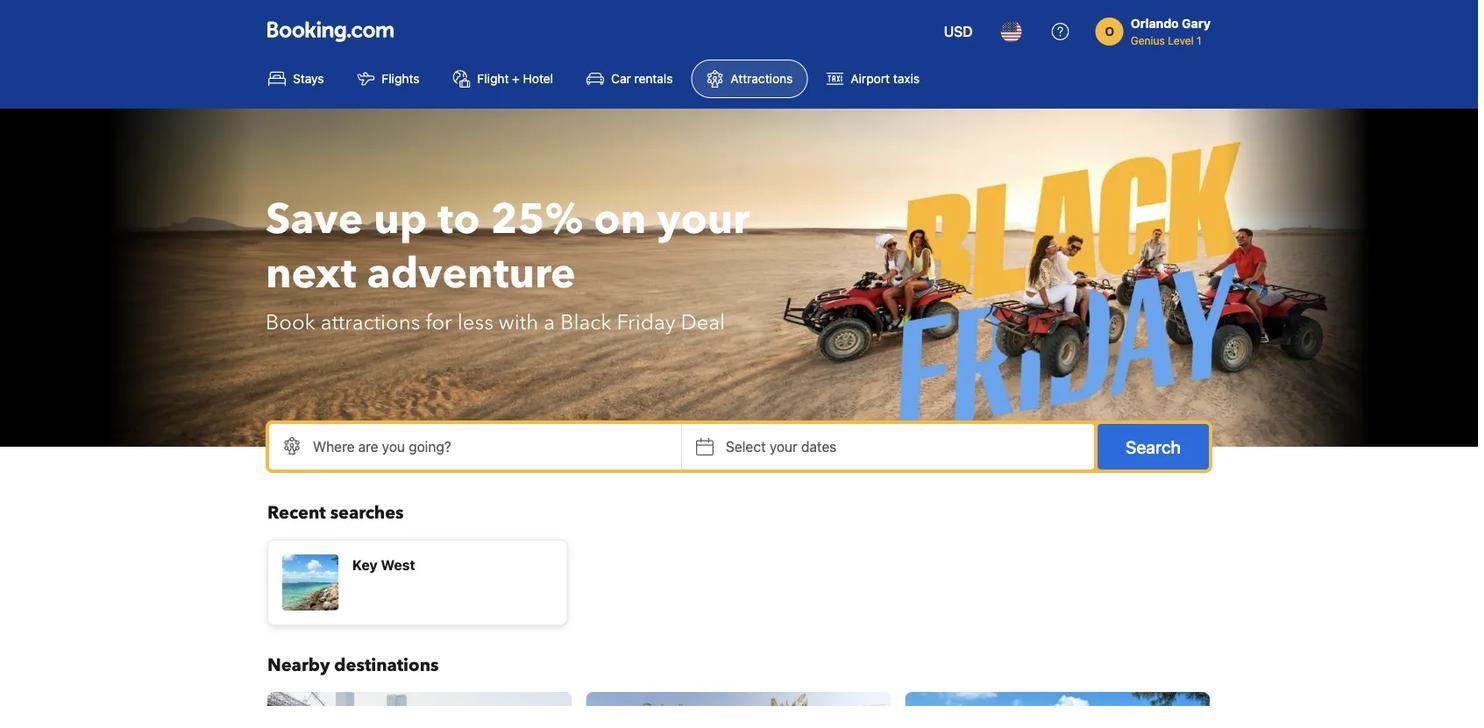 Task type: describe. For each thing, give the bounding box(es) containing it.
adventure
[[367, 245, 576, 303]]

friday
[[617, 308, 676, 337]]

less
[[457, 308, 493, 337]]

usd
[[944, 23, 973, 40]]

taxis
[[893, 71, 920, 86]]

on
[[594, 191, 646, 249]]

flight + hotel link
[[438, 60, 568, 98]]

airport taxis
[[851, 71, 920, 86]]

attractions link
[[691, 60, 808, 98]]

with
[[499, 308, 539, 337]]

destinations
[[334, 654, 439, 678]]

las vegas image
[[586, 693, 891, 707]]

recent searches
[[267, 501, 404, 526]]

car rentals link
[[572, 60, 688, 98]]

airport
[[851, 71, 890, 86]]

select your dates
[[726, 439, 837, 455]]

your account menu orlando gary genius level 1 element
[[1096, 8, 1218, 48]]

a
[[544, 308, 555, 337]]

up
[[374, 191, 427, 249]]

hotel
[[523, 71, 553, 86]]

genius
[[1131, 34, 1165, 46]]

deal
[[681, 308, 725, 337]]

recent
[[267, 501, 326, 526]]

dates
[[801, 439, 837, 455]]

select
[[726, 439, 766, 455]]

1
[[1197, 34, 1202, 46]]

next
[[266, 245, 356, 303]]

west
[[381, 557, 415, 574]]

flight + hotel
[[477, 71, 553, 86]]

key west image
[[905, 693, 1210, 707]]

level
[[1168, 34, 1194, 46]]

for
[[426, 308, 452, 337]]

rentals
[[634, 71, 673, 86]]

25%
[[491, 191, 583, 249]]

orlando gary genius level 1
[[1131, 16, 1211, 46]]

search button
[[1098, 424, 1209, 470]]



Task type: locate. For each thing, give the bounding box(es) containing it.
your left "dates"
[[770, 439, 798, 455]]

save
[[266, 191, 363, 249]]

key
[[352, 557, 378, 574]]

stays
[[293, 71, 324, 86]]

searches
[[330, 501, 404, 526]]

save up to 25% on your next adventure book attractions for less with a black friday deal
[[266, 191, 750, 337]]

your
[[657, 191, 750, 249], [770, 439, 798, 455]]

flights
[[382, 71, 419, 86]]

airport taxis link
[[811, 60, 935, 98]]

1 horizontal spatial your
[[770, 439, 798, 455]]

attractions
[[321, 308, 420, 337]]

Where are you going? search field
[[269, 424, 681, 470]]

gary
[[1182, 16, 1211, 31]]

0 horizontal spatial your
[[657, 191, 750, 249]]

stays link
[[253, 60, 339, 98]]

car rentals
[[611, 71, 673, 86]]

to
[[438, 191, 480, 249]]

your inside save up to 25% on your next adventure book attractions for less with a black friday deal
[[657, 191, 750, 249]]

flights link
[[342, 60, 434, 98]]

new york image
[[267, 693, 572, 707]]

o
[[1105, 24, 1114, 39]]

1 vertical spatial your
[[770, 439, 798, 455]]

car
[[611, 71, 631, 86]]

nearby destinations
[[267, 654, 439, 678]]

search
[[1126, 437, 1181, 457]]

usd button
[[933, 11, 983, 53]]

key west link
[[267, 540, 568, 626]]

black
[[560, 308, 612, 337]]

+
[[512, 71, 520, 86]]

attractions
[[731, 71, 793, 86]]

your right on
[[657, 191, 750, 249]]

key west
[[352, 557, 415, 574]]

book
[[266, 308, 315, 337]]

booking.com image
[[267, 21, 394, 42]]

nearby
[[267, 654, 330, 678]]

flight
[[477, 71, 509, 86]]

0 vertical spatial your
[[657, 191, 750, 249]]

orlando
[[1131, 16, 1179, 31]]



Task type: vqa. For each thing, say whether or not it's contained in the screenshot.
25% on the left
yes



